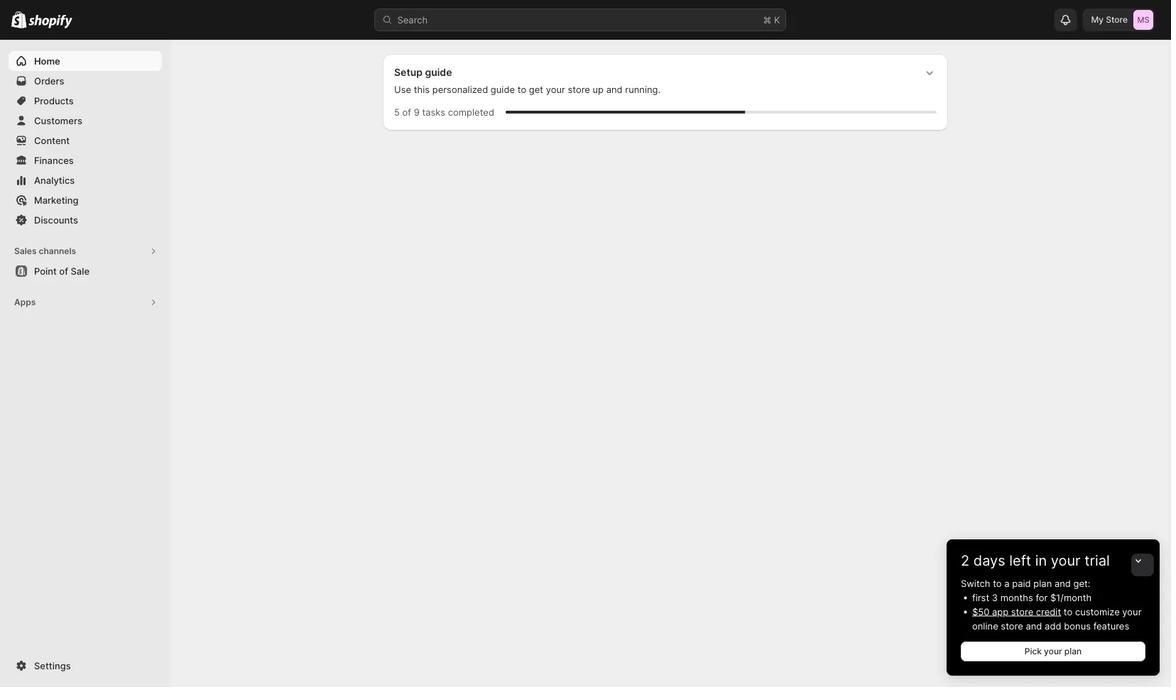 Task type: vqa. For each thing, say whether or not it's contained in the screenshot.
Enter time text field
no



Task type: describe. For each thing, give the bounding box(es) containing it.
trial
[[1085, 553, 1111, 570]]

up
[[593, 84, 604, 95]]

running.
[[626, 84, 661, 95]]

my store image
[[1134, 10, 1154, 30]]

credit
[[1037, 607, 1062, 618]]

customers
[[34, 115, 82, 126]]

apps
[[14, 297, 36, 308]]

to inside to customize your online store and add bonus features
[[1064, 607, 1073, 618]]

and for to
[[1027, 621, 1043, 632]]

2
[[962, 553, 970, 570]]

$50
[[973, 607, 990, 618]]

apps button
[[9, 293, 162, 313]]

sales channels
[[14, 246, 76, 257]]

features
[[1094, 621, 1130, 632]]

store inside to customize your online store and add bonus features
[[1002, 621, 1024, 632]]

your inside the "2 days left in your trial" dropdown button
[[1052, 553, 1081, 570]]

point of sale
[[34, 266, 90, 277]]

⌘
[[764, 14, 772, 25]]

customize
[[1076, 607, 1121, 618]]

marketing
[[34, 195, 79, 206]]

use
[[394, 84, 411, 95]]

1 horizontal spatial guide
[[491, 84, 515, 95]]

switch
[[962, 578, 991, 590]]

of for 9
[[403, 107, 411, 118]]

3
[[993, 593, 999, 604]]

app
[[993, 607, 1009, 618]]

0 horizontal spatial shopify image
[[11, 11, 26, 28]]

sale
[[71, 266, 90, 277]]

content
[[34, 135, 70, 146]]

days
[[974, 553, 1006, 570]]

customers link
[[9, 111, 162, 131]]

discounts
[[34, 215, 78, 226]]

switch to a paid plan and get:
[[962, 578, 1091, 590]]

2 days left in your trial
[[962, 553, 1111, 570]]

finances link
[[9, 151, 162, 171]]

products
[[34, 95, 74, 106]]

first
[[973, 593, 990, 604]]

this
[[414, 84, 430, 95]]

your inside pick your plan link
[[1045, 647, 1063, 657]]

plan inside pick your plan link
[[1065, 647, 1083, 657]]

0 vertical spatial plan
[[1034, 578, 1053, 590]]

analytics link
[[9, 171, 162, 190]]

online
[[973, 621, 999, 632]]

sales
[[14, 246, 37, 257]]

point
[[34, 266, 57, 277]]

0 horizontal spatial to
[[518, 84, 527, 95]]

paid
[[1013, 578, 1032, 590]]

your right the get
[[546, 84, 566, 95]]

bonus
[[1065, 621, 1092, 632]]

k
[[775, 14, 781, 25]]

analytics
[[34, 175, 75, 186]]

in
[[1036, 553, 1048, 570]]



Task type: locate. For each thing, give the bounding box(es) containing it.
2 days left in your trial element
[[947, 577, 1161, 677]]

orders link
[[9, 71, 162, 91]]

and
[[607, 84, 623, 95], [1055, 578, 1072, 590], [1027, 621, 1043, 632]]

add
[[1045, 621, 1062, 632]]

your right pick
[[1045, 647, 1063, 657]]

shopify image
[[11, 11, 26, 28], [29, 15, 73, 29]]

5 of 9 tasks completed
[[394, 107, 495, 118]]

of for sale
[[59, 266, 68, 277]]

0 horizontal spatial guide
[[425, 66, 452, 79]]

store
[[568, 84, 590, 95], [1012, 607, 1034, 618], [1002, 621, 1024, 632]]

0 vertical spatial to
[[518, 84, 527, 95]]

to left a
[[994, 578, 1002, 590]]

for
[[1036, 593, 1049, 604]]

pick your plan link
[[962, 642, 1146, 662]]

setup
[[394, 66, 423, 79]]

to left the get
[[518, 84, 527, 95]]

your inside to customize your online store and add bonus features
[[1123, 607, 1142, 618]]

0 vertical spatial of
[[403, 107, 411, 118]]

plan
[[1034, 578, 1053, 590], [1065, 647, 1083, 657]]

search
[[398, 14, 428, 25]]

0 vertical spatial guide
[[425, 66, 452, 79]]

2 vertical spatial store
[[1002, 621, 1024, 632]]

to customize your online store and add bonus features
[[973, 607, 1142, 632]]

store left up
[[568, 84, 590, 95]]

channels
[[39, 246, 76, 257]]

guide
[[425, 66, 452, 79], [491, 84, 515, 95]]

1 vertical spatial to
[[994, 578, 1002, 590]]

your
[[546, 84, 566, 95], [1052, 553, 1081, 570], [1123, 607, 1142, 618], [1045, 647, 1063, 657]]

get:
[[1074, 578, 1091, 590]]

home
[[34, 55, 60, 66]]

orders
[[34, 75, 64, 86]]

home link
[[9, 51, 162, 71]]

point of sale link
[[9, 262, 162, 281]]

2 vertical spatial to
[[1064, 607, 1073, 618]]

and left add
[[1027, 621, 1043, 632]]

1 horizontal spatial and
[[1027, 621, 1043, 632]]

1 horizontal spatial shopify image
[[29, 15, 73, 29]]

a
[[1005, 578, 1010, 590]]

9
[[414, 107, 420, 118]]

sales channels button
[[9, 242, 162, 262]]

guide up this
[[425, 66, 452, 79]]

settings
[[34, 661, 71, 672]]

products link
[[9, 91, 162, 111]]

0 vertical spatial store
[[568, 84, 590, 95]]

my
[[1092, 15, 1104, 25]]

months
[[1001, 593, 1034, 604]]

1 vertical spatial store
[[1012, 607, 1034, 618]]

point of sale button
[[0, 262, 171, 281]]

guide left the get
[[491, 84, 515, 95]]

pick your plan
[[1025, 647, 1083, 657]]

$1/month
[[1051, 593, 1092, 604]]

your up 'features'
[[1123, 607, 1142, 618]]

2 vertical spatial and
[[1027, 621, 1043, 632]]

⌘ k
[[764, 14, 781, 25]]

my store
[[1092, 15, 1129, 25]]

left
[[1010, 553, 1032, 570]]

1 vertical spatial of
[[59, 266, 68, 277]]

1 vertical spatial and
[[1055, 578, 1072, 590]]

discounts link
[[9, 210, 162, 230]]

1 vertical spatial guide
[[491, 84, 515, 95]]

setup guide
[[394, 66, 452, 79]]

0 horizontal spatial plan
[[1034, 578, 1053, 590]]

content link
[[9, 131, 162, 151]]

and up $1/month on the right
[[1055, 578, 1072, 590]]

1 vertical spatial plan
[[1065, 647, 1083, 657]]

your right "in" at the right bottom of page
[[1052, 553, 1081, 570]]

store
[[1107, 15, 1129, 25]]

and for switch
[[1055, 578, 1072, 590]]

of right 5
[[403, 107, 411, 118]]

of inside button
[[59, 266, 68, 277]]

0 horizontal spatial and
[[607, 84, 623, 95]]

first 3 months for $1/month
[[973, 593, 1092, 604]]

2 horizontal spatial to
[[1064, 607, 1073, 618]]

1 horizontal spatial to
[[994, 578, 1002, 590]]

settings link
[[9, 657, 162, 677]]

to
[[518, 84, 527, 95], [994, 578, 1002, 590], [1064, 607, 1073, 618]]

marketing link
[[9, 190, 162, 210]]

get
[[529, 84, 544, 95]]

pick
[[1025, 647, 1043, 657]]

2 horizontal spatial and
[[1055, 578, 1072, 590]]

5
[[394, 107, 400, 118]]

to down $1/month on the right
[[1064, 607, 1073, 618]]

of left sale
[[59, 266, 68, 277]]

and inside to customize your online store and add bonus features
[[1027, 621, 1043, 632]]

2 days left in your trial button
[[947, 540, 1161, 570]]

1 horizontal spatial of
[[403, 107, 411, 118]]

store down $50 app store credit link
[[1002, 621, 1024, 632]]

completed
[[448, 107, 495, 118]]

personalized
[[433, 84, 488, 95]]

tasks
[[422, 107, 446, 118]]

0 horizontal spatial of
[[59, 266, 68, 277]]

store down months
[[1012, 607, 1034, 618]]

plan up for
[[1034, 578, 1053, 590]]

plan down the bonus
[[1065, 647, 1083, 657]]

0 vertical spatial and
[[607, 84, 623, 95]]

1 horizontal spatial plan
[[1065, 647, 1083, 657]]

and right up
[[607, 84, 623, 95]]

$50 app store credit link
[[973, 607, 1062, 618]]

$50 app store credit
[[973, 607, 1062, 618]]

use this personalized guide to get your store up and running.
[[394, 84, 661, 95]]

finances
[[34, 155, 74, 166]]

of
[[403, 107, 411, 118], [59, 266, 68, 277]]



